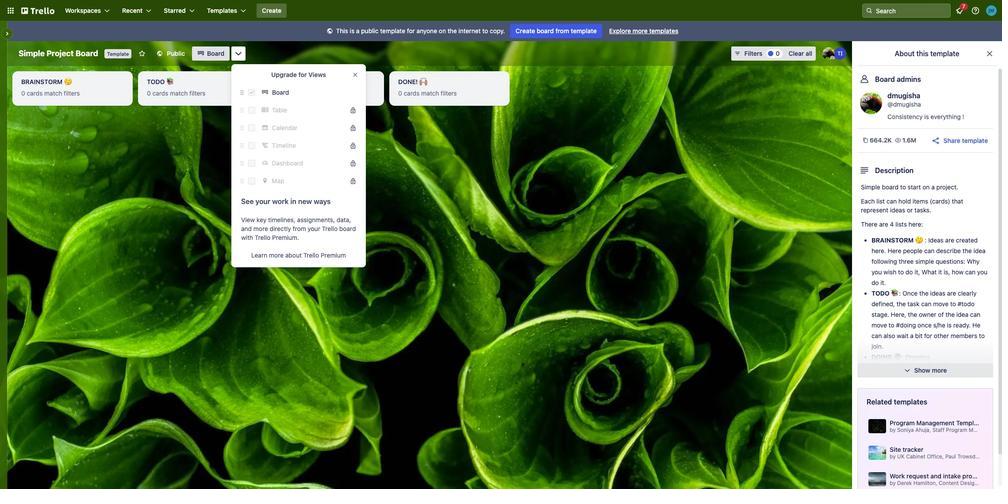 Task type: describe. For each thing, give the bounding box(es) containing it.
content
[[939, 480, 959, 486]]

1 you from the left
[[872, 268, 882, 276]]

recent button
[[117, 4, 157, 18]]

cards for brainstorm
[[27, 89, 43, 97]]

views
[[309, 71, 326, 78]]

0 vertical spatial do
[[906, 268, 913, 276]]

clear all button
[[786, 46, 816, 61]]

manager
[[969, 427, 991, 433]]

by inside the work request and intake process by derek hamilton, content designer @ trello
[[890, 480, 896, 486]]

create board from template link
[[511, 24, 602, 38]]

trowsdale,
[[958, 453, 985, 460]]

people
[[904, 247, 923, 255]]

Board name text field
[[14, 46, 103, 61]]

primary element
[[0, 0, 1003, 21]]

uk
[[898, 453, 905, 460]]

process
[[963, 472, 986, 480]]

recent
[[122, 7, 143, 14]]

create for create board from template
[[516, 27, 535, 35]]

: left finished
[[902, 364, 903, 371]]

this
[[336, 27, 348, 35]]

1 horizontal spatial board link
[[259, 85, 361, 100]]

1 horizontal spatial program
[[947, 427, 968, 433]]

trello down assignments, on the left of the page
[[322, 225, 338, 232]]

create for create
[[262, 7, 282, 14]]

brainstorm for brainstorm 🤔 0 cards match filters
[[21, 78, 63, 85]]

doing for doing ⚙️ 0 cards match filters
[[273, 78, 293, 85]]

board left 'customize views' 'image'
[[207, 50, 225, 57]]

done! inside doing ⚙️ : ongoing done! 🙌🏽 : finished
[[872, 364, 892, 371]]

designer
[[961, 480, 983, 486]]

once
[[918, 321, 932, 329]]

and inside view key timelines, assignments, data, and more directly from your trello board with trello premium.
[[241, 225, 252, 232]]

trello inside the work request and intake process by derek hamilton, content designer @ trello
[[991, 480, 1003, 486]]

0 horizontal spatial a
[[356, 27, 360, 35]]

back to home image
[[21, 4, 54, 18]]

search image
[[866, 7, 873, 14]]

: inside : ideas are created here. here people can describe the idea following three simple questions: why you wish to do it, what it is, how can you do it.
[[925, 236, 927, 244]]

project inside site tracker by uk cabinet office, paul trowsdale, project
[[986, 453, 1003, 460]]

todo for todo 📚 0 cards match filters
[[147, 78, 165, 85]]

DOING ⚙️ text field
[[267, 75, 381, 89]]

1 horizontal spatial templates
[[894, 398, 928, 406]]

data,
[[337, 216, 351, 224]]

(cards)
[[930, 197, 951, 205]]

show more
[[915, 367, 947, 374]]

project.
[[937, 183, 959, 191]]

doing ⚙️ 0 cards match filters
[[273, 78, 331, 97]]

ideas inside 'each list can hold items (cards) that represent ideas or tasks.'
[[891, 206, 906, 214]]

4
[[890, 220, 894, 228]]

owner
[[919, 311, 937, 318]]

learn more about trello premium
[[251, 251, 346, 259]]

cards for todo
[[152, 89, 168, 97]]

664.2k
[[870, 136, 892, 144]]

this member is an admin of this board. image
[[831, 56, 835, 60]]

staff
[[933, 427, 945, 433]]

tasks.
[[915, 206, 932, 214]]

workspaces
[[65, 7, 101, 14]]

here
[[888, 247, 902, 255]]

#doing
[[897, 321, 916, 329]]

new
[[298, 197, 312, 205]]

clear
[[789, 50, 804, 57]]

premium.
[[272, 234, 299, 241]]

Search field
[[873, 4, 951, 17]]

0 horizontal spatial for
[[299, 71, 307, 78]]

program management template by soniya ahuja, staff program manager @ br
[[890, 419, 1003, 433]]

show more button
[[858, 363, 994, 378]]

what
[[922, 268, 937, 276]]

admins
[[897, 75, 922, 83]]

timeline
[[272, 142, 296, 149]]

or
[[907, 206, 913, 214]]

todo 📚
[[872, 290, 900, 297]]

create board from template
[[516, 27, 597, 35]]

anyone
[[417, 27, 437, 35]]

show
[[915, 367, 931, 374]]

board up the table
[[272, 89, 289, 96]]

template inside button
[[963, 137, 988, 144]]

work
[[272, 197, 289, 205]]

soniya
[[898, 427, 914, 433]]

wait
[[897, 332, 909, 340]]

s/he
[[934, 321, 946, 329]]

@ inside program management template by soniya ahuja, staff program manager @ br
[[993, 427, 998, 433]]

#todo
[[958, 300, 975, 308]]

dashboard
[[272, 159, 303, 167]]

0 horizontal spatial do
[[872, 279, 879, 286]]

cabinet
[[907, 453, 926, 460]]

board admins
[[876, 75, 922, 83]]

paul
[[946, 453, 956, 460]]

0 for done! 🙌🏽 0 cards match filters
[[398, 89, 402, 97]]

description
[[876, 166, 914, 174]]

0 vertical spatial your
[[256, 197, 271, 205]]

can up he
[[971, 311, 981, 318]]

the right once at the bottom right of the page
[[920, 290, 929, 297]]

templates button
[[202, 4, 251, 18]]

related
[[867, 398, 893, 406]]

can down why
[[966, 268, 976, 276]]

dmugisha @dmugisha
[[888, 92, 922, 108]]

starred
[[164, 7, 186, 14]]

and inside the work request and intake process by derek hamilton, content designer @ trello
[[931, 472, 942, 480]]

sm image
[[326, 27, 334, 36]]

⚙️ for cards
[[295, 78, 303, 85]]

list
[[877, 197, 885, 205]]

🙌🏽 inside doing ⚙️ : ongoing done! 🙌🏽 : finished
[[894, 364, 902, 371]]

explore
[[609, 27, 631, 35]]

template right public on the left top of page
[[380, 27, 406, 35]]

filters for done! 🙌🏽 0 cards match filters
[[441, 89, 457, 97]]

customize views image
[[234, 49, 243, 58]]

0 for todo 📚 0 cards match filters
[[147, 89, 151, 97]]

DONE! 🙌🏽 text field
[[393, 75, 506, 89]]

0 horizontal spatial on
[[439, 27, 446, 35]]

share template button
[[932, 136, 988, 145]]

!
[[963, 113, 965, 120]]

dmugisha (dmugisha) image
[[861, 92, 883, 114]]

to left #todo
[[951, 300, 957, 308]]

idea inside ": once the ideas are clearly defined, the task can move to #todo stage. here, the owner of the idea can move to #doing once s/he is ready. he can also wait a bit for other members to join."
[[957, 311, 969, 318]]

also
[[884, 332, 896, 340]]

🤔 for brainstorm 🤔 0 cards match filters
[[64, 78, 72, 85]]

it,
[[915, 268, 921, 276]]

🤔 for brainstorm 🤔
[[916, 236, 924, 244]]

items
[[913, 197, 929, 205]]

match for ⚙️
[[296, 89, 314, 97]]

there
[[861, 220, 878, 228]]

it
[[939, 268, 943, 276]]

trello inspiration (inspiringtaco) image
[[834, 47, 847, 60]]

2 you from the left
[[978, 268, 988, 276]]

workspaces button
[[60, 4, 115, 18]]

describe
[[937, 247, 961, 255]]

everything
[[931, 113, 961, 120]]

task
[[908, 300, 920, 308]]

0 horizontal spatial program
[[890, 419, 915, 427]]

more for learn
[[269, 251, 284, 259]]

how
[[952, 268, 964, 276]]

template inside program management template by soniya ahuja, staff program manager @ br
[[957, 419, 984, 427]]

1 horizontal spatial from
[[556, 27, 570, 35]]

done! inside done! 🙌🏽 0 cards match filters
[[398, 78, 418, 85]]

cards for done!
[[404, 89, 420, 97]]

hamilton,
[[914, 480, 938, 486]]

site
[[890, 446, 902, 453]]

BRAINSTORM 🤔 text field
[[16, 75, 129, 89]]

doing ⚙️ : ongoing done! 🙌🏽 : finished
[[872, 353, 930, 371]]

the left internet
[[448, 27, 457, 35]]

filters for doing ⚙️ 0 cards match filters
[[315, 89, 331, 97]]

0 vertical spatial for
[[407, 27, 415, 35]]

map
[[272, 177, 284, 185]]

0 for brainstorm 🤔 0 cards match filters
[[21, 89, 25, 97]]

open information menu image
[[972, 6, 980, 15]]

filters for todo 📚 0 cards match filters
[[190, 89, 206, 97]]

lists
[[896, 220, 907, 228]]

todo 📚 0 cards match filters
[[147, 78, 206, 97]]

star or unstar board image
[[139, 50, 146, 57]]

with
[[241, 234, 253, 241]]

board for simple
[[882, 183, 899, 191]]

view key timelines, assignments, data, and more directly from your trello board with trello premium.
[[241, 216, 356, 241]]



Task type: vqa. For each thing, say whether or not it's contained in the screenshot.
DOING ⚙️
no



Task type: locate. For each thing, give the bounding box(es) containing it.
cards up the table
[[278, 89, 294, 97]]

are left 4
[[880, 220, 889, 228]]

can
[[887, 197, 897, 205], [925, 247, 935, 255], [966, 268, 976, 276], [922, 300, 932, 308], [971, 311, 981, 318], [872, 332, 882, 340]]

are inside ": once the ideas are clearly defined, the task can move to #todo stage. here, the owner of the idea can move to #doing once s/he is ready. he can also wait a bit for other members to join."
[[948, 290, 957, 297]]

more right learn
[[269, 251, 284, 259]]

1 vertical spatial templates
[[894, 398, 928, 406]]

1 horizontal spatial you
[[978, 268, 988, 276]]

1 vertical spatial create
[[516, 27, 535, 35]]

doing down join.
[[872, 353, 893, 361]]

do left it,
[[906, 268, 913, 276]]

0 vertical spatial brainstorm
[[21, 78, 63, 85]]

0 vertical spatial simple
[[19, 49, 45, 58]]

1.6m
[[903, 136, 917, 144]]

learn more about trello premium link
[[251, 251, 346, 260]]

2 horizontal spatial for
[[925, 332, 933, 340]]

0 vertical spatial 🙌🏽
[[420, 78, 428, 85]]

project
[[47, 49, 74, 58], [986, 453, 1003, 460]]

more for explore
[[633, 27, 648, 35]]

filters down doing ⚙️ text field
[[315, 89, 331, 97]]

your inside view key timelines, assignments, data, and more directly from your trello board with trello premium.
[[308, 225, 320, 232]]

filters down "todo 📚" text field
[[190, 89, 206, 97]]

1 vertical spatial project
[[986, 453, 1003, 460]]

by inside site tracker by uk cabinet office, paul trowsdale, project
[[890, 453, 896, 460]]

1 horizontal spatial idea
[[974, 247, 986, 255]]

: inside ": once the ideas are clearly defined, the task can move to #todo stage. here, the owner of the idea can move to #doing once s/he is ready. he can also wait a bit for other members to join."
[[900, 290, 901, 297]]

1 vertical spatial template
[[957, 419, 984, 427]]

📚 for todo 📚 0 cards match filters
[[166, 78, 174, 85]]

project up brainstorm 🤔 text field
[[47, 49, 74, 58]]

idea
[[974, 247, 986, 255], [957, 311, 969, 318]]

TODO 📚 text field
[[142, 75, 255, 89]]

3 by from the top
[[890, 480, 896, 486]]

project inside board name text field
[[47, 49, 74, 58]]

1 horizontal spatial a
[[911, 332, 914, 340]]

filters inside done! 🙌🏽 0 cards match filters
[[441, 89, 457, 97]]

ready.
[[954, 321, 971, 329]]

match inside doing ⚙️ 0 cards match filters
[[296, 89, 314, 97]]

by left derek
[[890, 480, 896, 486]]

⚙️
[[295, 78, 303, 85], [894, 353, 902, 361]]

board up brainstorm 🤔 text field
[[76, 49, 98, 58]]

clear all
[[789, 50, 813, 57]]

do
[[906, 268, 913, 276], [872, 279, 879, 286]]

represent
[[861, 206, 889, 214]]

board link left 'customize views' 'image'
[[192, 46, 230, 61]]

templates up soniya
[[894, 398, 928, 406]]

1 horizontal spatial do
[[906, 268, 913, 276]]

filters
[[64, 89, 80, 97], [190, 89, 206, 97], [315, 89, 331, 97], [441, 89, 457, 97]]

4 match from the left
[[421, 89, 439, 97]]

the right of
[[946, 311, 955, 318]]

doing up the table
[[273, 78, 293, 85]]

🤔 inside brainstorm 🤔 0 cards match filters
[[64, 78, 72, 85]]

brainstorm inside brainstorm 🤔 0 cards match filters
[[21, 78, 63, 85]]

0 horizontal spatial board link
[[192, 46, 230, 61]]

to right wish
[[899, 268, 904, 276]]

on
[[439, 27, 446, 35], [923, 183, 930, 191]]

1 vertical spatial from
[[293, 225, 306, 232]]

more right explore on the right of the page
[[633, 27, 648, 35]]

1 match from the left
[[44, 89, 62, 97]]

1 vertical spatial ⚙️
[[894, 353, 902, 361]]

2 horizontal spatial a
[[932, 183, 935, 191]]

for left anyone
[[407, 27, 415, 35]]

🙌🏽 inside done! 🙌🏽 0 cards match filters
[[420, 78, 428, 85]]

cards down brainstorm 🤔 text field
[[27, 89, 43, 97]]

: left ongoing
[[902, 353, 904, 361]]

brainstorm up "here"
[[872, 236, 914, 244]]

0 for doing ⚙️ 0 cards match filters
[[273, 89, 277, 97]]

trello right about
[[304, 251, 319, 259]]

to left start on the top
[[901, 183, 907, 191]]

1 vertical spatial do
[[872, 279, 879, 286]]

by inside program management template by soniya ahuja, staff program manager @ br
[[890, 427, 896, 433]]

timelines,
[[268, 216, 296, 224]]

questions:
[[936, 258, 966, 265]]

0 horizontal spatial doing
[[273, 78, 293, 85]]

1 vertical spatial 📚
[[892, 290, 900, 297]]

a left public on the left top of page
[[356, 27, 360, 35]]

by left the uk
[[890, 453, 896, 460]]

📚 inside todo 📚 0 cards match filters
[[166, 78, 174, 85]]

0 vertical spatial todo
[[147, 78, 165, 85]]

directly
[[270, 225, 291, 232]]

match inside brainstorm 🤔 0 cards match filters
[[44, 89, 62, 97]]

1 horizontal spatial is
[[925, 113, 929, 120]]

can right list
[[887, 197, 897, 205]]

premium
[[321, 251, 346, 259]]

template left star or unstar board image
[[107, 51, 129, 57]]

to inside : ideas are created here. here people can describe the idea following three simple questions: why you wish to do it, what it is, how can you do it.
[[899, 268, 904, 276]]

the
[[448, 27, 457, 35], [963, 247, 972, 255], [920, 290, 929, 297], [897, 300, 906, 308], [908, 311, 918, 318], [946, 311, 955, 318]]

move
[[934, 300, 949, 308], [872, 321, 887, 329]]

board left admins
[[876, 75, 895, 83]]

0 vertical spatial board link
[[192, 46, 230, 61]]

1 vertical spatial board
[[882, 183, 899, 191]]

do left it.
[[872, 279, 879, 286]]

1 vertical spatial idea
[[957, 311, 969, 318]]

: left ideas
[[925, 236, 927, 244]]

templates
[[650, 27, 679, 35], [894, 398, 928, 406]]

move up of
[[934, 300, 949, 308]]

office,
[[928, 453, 944, 460]]

ideas
[[929, 236, 944, 244]]

idea up ready.
[[957, 311, 969, 318]]

cards down "todo 📚" text field
[[152, 89, 168, 97]]

dmugisha (dmugisha) image
[[823, 47, 835, 60]]

0 vertical spatial are
[[880, 220, 889, 228]]

doing inside doing ⚙️ : ongoing done! 🙌🏽 : finished
[[872, 353, 893, 361]]

more inside explore more templates link
[[633, 27, 648, 35]]

1 by from the top
[[890, 427, 896, 433]]

1 vertical spatial board link
[[259, 85, 361, 100]]

and up 'with'
[[241, 225, 252, 232]]

0 horizontal spatial 🙌🏽
[[420, 78, 428, 85]]

ongoing
[[906, 353, 930, 361]]

0 horizontal spatial move
[[872, 321, 887, 329]]

todo for todo 📚
[[872, 290, 890, 297]]

0 vertical spatial template
[[107, 51, 129, 57]]

more for show
[[932, 367, 947, 374]]

match down brainstorm 🤔 text field
[[44, 89, 62, 97]]

1 horizontal spatial template
[[957, 419, 984, 427]]

by left soniya
[[890, 427, 896, 433]]

0 vertical spatial ideas
[[891, 206, 906, 214]]

members
[[951, 332, 978, 340]]

about
[[895, 50, 915, 58]]

🤔 up people
[[916, 236, 924, 244]]

can up owner
[[922, 300, 932, 308]]

doing inside doing ⚙️ 0 cards match filters
[[273, 78, 293, 85]]

program
[[890, 419, 915, 427], [947, 427, 968, 433]]

trello inside learn more about trello premium link
[[304, 251, 319, 259]]

0 vertical spatial move
[[934, 300, 949, 308]]

site tracker by uk cabinet office, paul trowsdale, project
[[890, 446, 1003, 460]]

you up it.
[[872, 268, 882, 276]]

simple for simple project board
[[19, 49, 45, 58]]

cards inside done! 🙌🏽 0 cards match filters
[[404, 89, 420, 97]]

1 vertical spatial done!
[[872, 364, 892, 371]]

a
[[356, 27, 360, 35], [932, 183, 935, 191], [911, 332, 914, 340]]

more inside learn more about trello premium link
[[269, 251, 284, 259]]

hold
[[899, 197, 911, 205]]

0 vertical spatial board
[[537, 27, 554, 35]]

key
[[257, 216, 267, 224]]

it.
[[881, 279, 886, 286]]

template right this
[[931, 50, 960, 58]]

1 vertical spatial brainstorm
[[872, 236, 914, 244]]

trello right 'with'
[[255, 234, 271, 241]]

are up describe
[[946, 236, 955, 244]]

of
[[939, 311, 944, 318]]

0 vertical spatial project
[[47, 49, 74, 58]]

1 horizontal spatial for
[[407, 27, 415, 35]]

all
[[806, 50, 813, 57]]

: left once at the bottom right of the page
[[900, 290, 901, 297]]

4 cards from the left
[[404, 89, 420, 97]]

ideas down the hold
[[891, 206, 906, 214]]

🤔
[[64, 78, 72, 85], [916, 236, 924, 244]]

4 filters from the left
[[441, 89, 457, 97]]

0 vertical spatial templates
[[650, 27, 679, 35]]

ahuja,
[[916, 427, 931, 433]]

is for this
[[350, 27, 355, 35]]

1 vertical spatial 🙌🏽
[[894, 364, 902, 371]]

can inside 'each list can hold items (cards) that represent ideas or tasks.'
[[887, 197, 897, 205]]

to up also
[[889, 321, 895, 329]]

intake
[[944, 472, 961, 480]]

0 horizontal spatial @
[[985, 480, 990, 486]]

templates
[[207, 7, 237, 14]]

3 match from the left
[[296, 89, 314, 97]]

the down task
[[908, 311, 918, 318]]

match down "todo 📚" text field
[[170, 89, 188, 97]]

cards down done! 🙌🏽 text field
[[404, 89, 420, 97]]

simple up brainstorm 🤔 0 cards match filters
[[19, 49, 45, 58]]

from inside view key timelines, assignments, data, and more directly from your trello board with trello premium.
[[293, 225, 306, 232]]

📚 left once at the bottom right of the page
[[892, 290, 900, 297]]

following
[[872, 258, 898, 265]]

0 vertical spatial by
[[890, 427, 896, 433]]

program down related templates
[[890, 419, 915, 427]]

to down he
[[980, 332, 985, 340]]

7 notifications image
[[955, 5, 965, 16]]

board
[[76, 49, 98, 58], [207, 50, 225, 57], [876, 75, 895, 83], [272, 89, 289, 96]]

are inside : ideas are created here. here people can describe the idea following three simple questions: why you wish to do it, what it is, how can you do it.
[[946, 236, 955, 244]]

cards for doing
[[278, 89, 294, 97]]

that
[[952, 197, 964, 205]]

0 horizontal spatial board
[[339, 225, 356, 232]]

0 horizontal spatial brainstorm
[[21, 78, 63, 85]]

your right see
[[256, 197, 271, 205]]

1 horizontal spatial create
[[516, 27, 535, 35]]

board inside text field
[[76, 49, 98, 58]]

dmugisha
[[888, 92, 921, 100]]

todo down public button
[[147, 78, 165, 85]]

0 vertical spatial 📚
[[166, 78, 174, 85]]

is left everything
[[925, 113, 929, 120]]

cards inside brainstorm 🤔 0 cards match filters
[[27, 89, 43, 97]]

create inside button
[[262, 7, 282, 14]]

here:
[[909, 220, 924, 228]]

match for 📚
[[170, 89, 188, 97]]

board link down views
[[259, 85, 361, 100]]

more right "show" on the right
[[932, 367, 947, 374]]

1 vertical spatial @
[[985, 480, 990, 486]]

match inside done! 🙌🏽 0 cards match filters
[[421, 89, 439, 97]]

cards inside doing ⚙️ 0 cards match filters
[[278, 89, 294, 97]]

2 match from the left
[[170, 89, 188, 97]]

each
[[861, 197, 875, 205]]

0 horizontal spatial simple
[[19, 49, 45, 58]]

simple up each
[[861, 183, 881, 191]]

@dmugisha
[[888, 100, 922, 108]]

clearly
[[958, 290, 977, 297]]

filters inside doing ⚙️ 0 cards match filters
[[315, 89, 331, 97]]

template right share
[[963, 137, 988, 144]]

move down stage.
[[872, 321, 887, 329]]

is,
[[944, 268, 951, 276]]

todo up defined,
[[872, 290, 890, 297]]

1 horizontal spatial ⚙️
[[894, 353, 902, 361]]

trello right process
[[991, 480, 1003, 486]]

2 vertical spatial board
[[339, 225, 356, 232]]

simple for simple board to start on a project.
[[861, 183, 881, 191]]

and left intake at the right of page
[[931, 472, 942, 480]]

can up simple
[[925, 247, 935, 255]]

📚
[[166, 78, 174, 85], [892, 290, 900, 297]]

1 vertical spatial and
[[931, 472, 942, 480]]

2 by from the top
[[890, 453, 896, 460]]

filters for brainstorm 🤔 0 cards match filters
[[64, 89, 80, 97]]

1 vertical spatial doing
[[872, 353, 893, 361]]

more inside show more button
[[932, 367, 947, 374]]

is right this
[[350, 27, 355, 35]]

1 vertical spatial 🤔
[[916, 236, 924, 244]]

2 filters from the left
[[190, 89, 206, 97]]

the down created
[[963, 247, 972, 255]]

3 cards from the left
[[278, 89, 294, 97]]

0 vertical spatial and
[[241, 225, 252, 232]]

once
[[903, 290, 918, 297]]

1 vertical spatial are
[[946, 236, 955, 244]]

1 horizontal spatial project
[[986, 453, 1003, 460]]

0 horizontal spatial template
[[107, 51, 129, 57]]

2 vertical spatial for
[[925, 332, 933, 340]]

2 horizontal spatial board
[[882, 183, 899, 191]]

here,
[[891, 311, 907, 318]]

are left clearly at the bottom right of page
[[948, 290, 957, 297]]

the up here,
[[897, 300, 906, 308]]

derek
[[898, 480, 912, 486]]

see
[[241, 197, 254, 205]]

match for 🤔
[[44, 89, 62, 97]]

a left the "bit" on the bottom of the page
[[911, 332, 914, 340]]

1 horizontal spatial your
[[308, 225, 320, 232]]

this
[[917, 50, 929, 58]]

brainstorm down board name text field
[[21, 78, 63, 85]]

close popover image
[[352, 71, 359, 78]]

defined,
[[872, 300, 895, 308]]

br
[[999, 427, 1003, 433]]

is right s/he
[[948, 321, 952, 329]]

internet
[[459, 27, 481, 35]]

1 horizontal spatial todo
[[872, 290, 890, 297]]

work
[[890, 472, 905, 480]]

finished
[[905, 364, 929, 371]]

trello
[[322, 225, 338, 232], [255, 234, 271, 241], [304, 251, 319, 259], [991, 480, 1003, 486]]

ideas down it
[[931, 290, 946, 297]]

from
[[556, 27, 570, 35], [293, 225, 306, 232]]

can up join.
[[872, 332, 882, 340]]

1 horizontal spatial and
[[931, 472, 942, 480]]

1 horizontal spatial move
[[934, 300, 949, 308]]

explore more templates
[[609, 27, 679, 35]]

he
[[973, 321, 981, 329]]

2 cards from the left
[[152, 89, 168, 97]]

1 vertical spatial is
[[925, 113, 929, 120]]

1 vertical spatial simple
[[861, 183, 881, 191]]

filters inside brainstorm 🤔 0 cards match filters
[[64, 89, 80, 97]]

@ inside the work request and intake process by derek hamilton, content designer @ trello
[[985, 480, 990, 486]]

public
[[361, 27, 379, 35]]

upgrade
[[271, 71, 297, 78]]

ideas inside ": once the ideas are clearly defined, the task can move to #todo stage. here, the owner of the idea can move to #doing once s/he is ready. he can also wait a bit for other members to join."
[[931, 290, 946, 297]]

1 vertical spatial for
[[299, 71, 307, 78]]

template left br
[[957, 419, 984, 427]]

board for create
[[537, 27, 554, 35]]

0 vertical spatial a
[[356, 27, 360, 35]]

0 vertical spatial is
[[350, 27, 355, 35]]

filters inside todo 📚 0 cards match filters
[[190, 89, 206, 97]]

match inside todo 📚 0 cards match filters
[[170, 89, 188, 97]]

filters
[[745, 50, 763, 57]]

0 horizontal spatial you
[[872, 268, 882, 276]]

simple board to start on a project.
[[861, 183, 959, 191]]

on right start on the top
[[923, 183, 930, 191]]

templates right explore on the right of the page
[[650, 27, 679, 35]]

here.
[[872, 247, 887, 255]]

doing for doing ⚙️ : ongoing done! 🙌🏽 : finished
[[872, 353, 893, 361]]

⚙️ inside doing ⚙️ 0 cards match filters
[[295, 78, 303, 85]]

cards inside todo 📚 0 cards match filters
[[152, 89, 168, 97]]

upgrade for views
[[271, 71, 326, 78]]

1 vertical spatial ideas
[[931, 290, 946, 297]]

on right anyone
[[439, 27, 446, 35]]

0 horizontal spatial done!
[[398, 78, 418, 85]]

dmugisha link
[[888, 92, 921, 100]]

project right trowsdale,
[[986, 453, 1003, 460]]

simple project board
[[19, 49, 98, 58]]

⚙️ inside doing ⚙️ : ongoing done! 🙌🏽 : finished
[[894, 353, 902, 361]]

starred button
[[159, 4, 200, 18]]

0 horizontal spatial ideas
[[891, 206, 906, 214]]

this is a public template for anyone on the internet to copy.
[[336, 27, 505, 35]]

0 vertical spatial done!
[[398, 78, 418, 85]]

board inside view key timelines, assignments, data, and more directly from your trello board with trello premium.
[[339, 225, 356, 232]]

0 horizontal spatial templates
[[650, 27, 679, 35]]

⚙️ left ongoing
[[894, 353, 902, 361]]

0 vertical spatial ⚙️
[[295, 78, 303, 85]]

0 horizontal spatial idea
[[957, 311, 969, 318]]

view
[[241, 216, 255, 224]]

1 vertical spatial todo
[[872, 290, 890, 297]]

1 cards from the left
[[27, 89, 43, 97]]

1 horizontal spatial 🙌🏽
[[894, 364, 902, 371]]

2 vertical spatial are
[[948, 290, 957, 297]]

more inside view key timelines, assignments, data, and more directly from your trello board with trello premium.
[[254, 225, 268, 232]]

0 vertical spatial 🤔
[[64, 78, 72, 85]]

🤔 down board name text field
[[64, 78, 72, 85]]

template left explore on the right of the page
[[571, 27, 597, 35]]

the inside : ideas are created here. here people can describe the idea following three simple questions: why you wish to do it, what it is, how can you do it.
[[963, 247, 972, 255]]

0 inside done! 🙌🏽 0 cards match filters
[[398, 89, 402, 97]]

filters down done! 🙌🏽 text field
[[441, 89, 457, 97]]

1 horizontal spatial brainstorm
[[872, 236, 914, 244]]

idea inside : ideas are created here. here people can describe the idea following three simple questions: why you wish to do it, what it is, how can you do it.
[[974, 247, 986, 255]]

a left the project.
[[932, 183, 935, 191]]

0 horizontal spatial todo
[[147, 78, 165, 85]]

simple inside board name text field
[[19, 49, 45, 58]]

1 vertical spatial on
[[923, 183, 930, 191]]

0 horizontal spatial ⚙️
[[295, 78, 303, 85]]

about this template
[[895, 50, 960, 58]]

create button
[[257, 4, 287, 18]]

match
[[44, 89, 62, 97], [170, 89, 188, 97], [296, 89, 314, 97], [421, 89, 439, 97]]

to left the copy.
[[483, 27, 488, 35]]

match down upgrade for views
[[296, 89, 314, 97]]

three
[[899, 258, 914, 265]]

3 filters from the left
[[315, 89, 331, 97]]

filters down brainstorm 🤔 text field
[[64, 89, 80, 97]]

you down why
[[978, 268, 988, 276]]

is for consistency
[[925, 113, 929, 120]]

0 inside todo 📚 0 cards match filters
[[147, 89, 151, 97]]

0 horizontal spatial 🤔
[[64, 78, 72, 85]]

0 horizontal spatial your
[[256, 197, 271, 205]]

program right "staff"
[[947, 427, 968, 433]]

@ left br
[[993, 427, 998, 433]]

1 horizontal spatial simple
[[861, 183, 881, 191]]

brainstorm 🤔
[[872, 236, 924, 244]]

⚙️ for ongoing
[[894, 353, 902, 361]]

a inside ": once the ideas are clearly defined, the task can move to #todo stage. here, the owner of the idea can move to #doing once s/he is ready. he can also wait a bit for other members to join."
[[911, 332, 914, 340]]

0 vertical spatial on
[[439, 27, 446, 35]]

0 inside brainstorm 🤔 0 cards match filters
[[21, 89, 25, 97]]

0 vertical spatial doing
[[273, 78, 293, 85]]

0 inside doing ⚙️ 0 cards match filters
[[273, 89, 277, 97]]

brainstorm for brainstorm 🤔
[[872, 236, 914, 244]]

2 vertical spatial by
[[890, 480, 896, 486]]

1 filters from the left
[[64, 89, 80, 97]]

match down done! 🙌🏽 text field
[[421, 89, 439, 97]]

your
[[256, 197, 271, 205], [308, 225, 320, 232]]

todo inside todo 📚 0 cards match filters
[[147, 78, 165, 85]]

2 vertical spatial is
[[948, 321, 952, 329]]

1 horizontal spatial ideas
[[931, 290, 946, 297]]

for inside ": once the ideas are clearly defined, the task can move to #todo stage. here, the owner of the idea can move to #doing once s/he is ready. he can also wait a bit for other members to join."
[[925, 332, 933, 340]]

match for 🙌🏽
[[421, 89, 439, 97]]

is inside ": once the ideas are clearly defined, the task can move to #todo stage. here, the owner of the idea can move to #doing once s/he is ready. he can also wait a bit for other members to join."
[[948, 321, 952, 329]]

📚 for todo 📚
[[892, 290, 900, 297]]

@ right designer
[[985, 480, 990, 486]]

jeremy miller (jeremymiller198) image
[[987, 5, 997, 16]]

0 horizontal spatial 📚
[[166, 78, 174, 85]]



